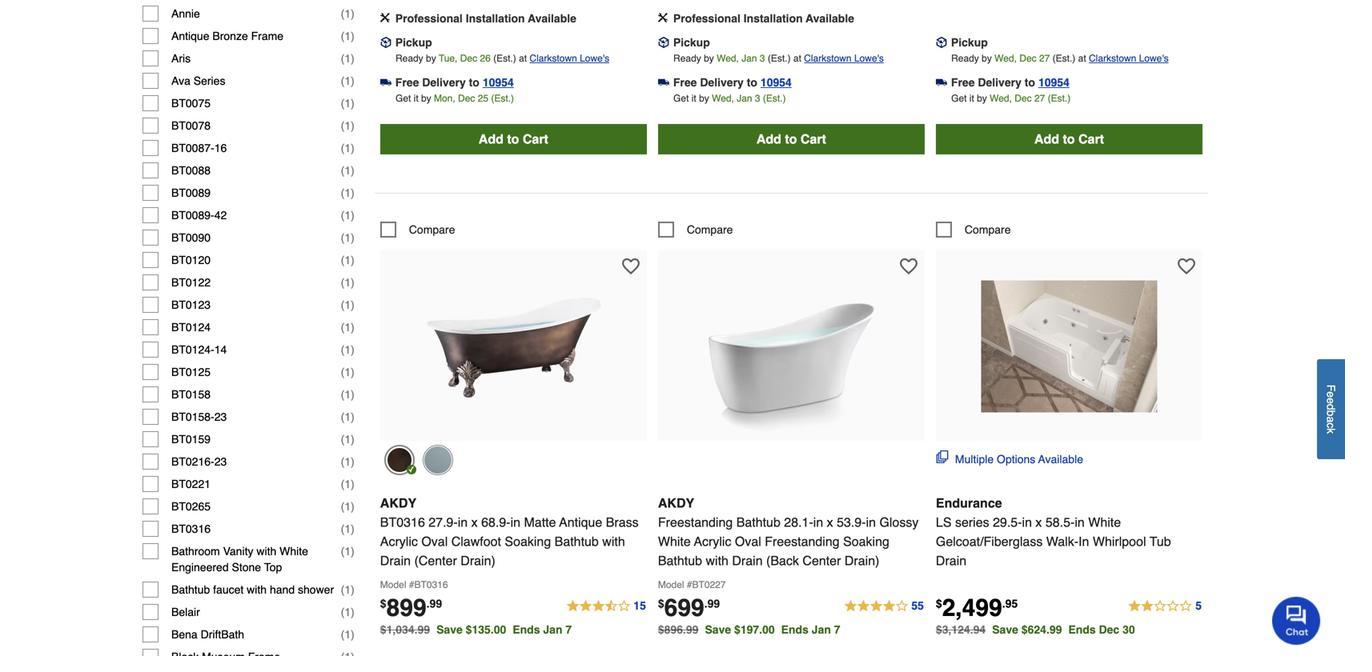 Task type: locate. For each thing, give the bounding box(es) containing it.
drain up model # bt0316
[[380, 554, 411, 569]]

10954 button down ready by wed, dec 27 (est.) at clarkstown lowe's
[[1039, 74, 1070, 90]]

white
[[1089, 515, 1121, 530], [658, 534, 691, 549], [280, 545, 308, 558]]

1 drain from the left
[[380, 554, 411, 569]]

1 vertical spatial freestanding
[[765, 534, 840, 549]]

2 10954 from the left
[[761, 76, 792, 89]]

1 for bt0089-42
[[345, 209, 351, 222]]

23 for bt0216-
[[214, 456, 227, 469]]

1 horizontal spatial drain)
[[845, 554, 880, 569]]

1 akdy from the left
[[380, 496, 417, 511]]

3 1 from the top
[[345, 52, 351, 65]]

add down get it by wed, jan 3 (est.)
[[757, 132, 782, 146]]

1 horizontal spatial free
[[673, 76, 697, 89]]

to
[[469, 76, 480, 89], [747, 76, 758, 89], [1025, 76, 1036, 89], [507, 132, 519, 146], [785, 132, 797, 146], [1063, 132, 1075, 146]]

.99 down bt0227
[[705, 598, 720, 611]]

( for bt0216-23
[[341, 456, 345, 469]]

akdy inside akdy freestanding bathtub 28.1-in x 53.9-in glossy white acrylic oval freestanding soaking bathtub with drain (back center drain)
[[658, 496, 695, 511]]

dec left 30
[[1099, 624, 1120, 637]]

10954 button up 25 at the left of the page
[[483, 74, 514, 90]]

0 horizontal spatial 10954 button
[[483, 74, 514, 90]]

) for bt0122
[[351, 276, 355, 289]]

17 ) from the top
[[351, 366, 355, 379]]

2 horizontal spatial ends
[[1069, 624, 1096, 637]]

3.5 stars image
[[566, 597, 647, 617]]

$ up $1,034.99 on the left bottom of the page
[[380, 598, 387, 611]]

oval
[[422, 534, 448, 549], [735, 534, 762, 549]]

professional
[[395, 12, 463, 25], [673, 12, 741, 25]]

acrylic inside the akdy bt0316 27.9-in x 68.9-in matte antique brass acrylic oval clawfoot soaking bathtub with drain (center drain)
[[380, 534, 418, 549]]

delivery up get it by wed, jan 3 (est.)
[[700, 76, 744, 89]]

( for bt0120
[[341, 254, 345, 267]]

3 ( from the top
[[341, 52, 345, 65]]

2 horizontal spatial compare
[[965, 223, 1011, 236]]

1 horizontal spatial akdy
[[658, 496, 695, 511]]

1 oval from the left
[[422, 534, 448, 549]]

pickup image
[[380, 37, 391, 48], [936, 37, 947, 48]]

compare
[[409, 223, 455, 236], [687, 223, 733, 236], [965, 223, 1011, 236]]

1 horizontal spatial clarkstown lowe's button
[[804, 50, 884, 66]]

1 add to cart from the left
[[479, 132, 549, 146]]

assembly image
[[380, 13, 390, 22], [658, 13, 668, 22]]

1 horizontal spatial it
[[692, 93, 697, 104]]

1 acrylic from the left
[[380, 534, 418, 549]]

1 horizontal spatial assembly image
[[658, 13, 668, 22]]

26 ( 1 ) from the top
[[341, 606, 355, 619]]

( 1 ) for antique bronze frame
[[341, 30, 355, 42]]

dec
[[460, 53, 477, 64], [1020, 53, 1037, 64], [458, 93, 475, 104], [1015, 93, 1032, 104], [1099, 624, 1120, 637]]

wed, down ready by wed, dec 27 (est.) at clarkstown lowe's
[[990, 93, 1012, 104]]

1 10954 from the left
[[483, 76, 514, 89]]

$ inside the $ 2,499 .95
[[936, 598, 942, 611]]

heart outline image
[[900, 258, 918, 275], [1178, 258, 1196, 275]]

1 10954 button from the left
[[483, 74, 514, 90]]

0 horizontal spatial drain)
[[461, 554, 496, 569]]

whirlpool
[[1093, 534, 1147, 549]]

4 ) from the top
[[351, 75, 355, 87]]

drain inside the akdy bt0316 27.9-in x 68.9-in matte antique brass acrylic oval clawfoot soaking bathtub with drain (center drain)
[[380, 554, 411, 569]]

17 1 from the top
[[345, 366, 351, 379]]

#
[[409, 580, 414, 591], [687, 580, 692, 591]]

23 ) from the top
[[351, 501, 355, 513]]

2 horizontal spatial 10954 button
[[1039, 74, 1070, 90]]

drain left (back
[[732, 554, 763, 569]]

1 for bt0158-23
[[345, 411, 351, 424]]

drain) inside akdy freestanding bathtub 28.1-in x 53.9-in glossy white acrylic oval freestanding soaking bathtub with drain (back center drain)
[[845, 554, 880, 569]]

10954 button for wed, jan 3
[[761, 74, 792, 90]]

1 for bt0158
[[345, 388, 351, 401]]

$135.00
[[466, 624, 506, 637]]

1 for belair
[[345, 606, 351, 619]]

23 up bt0216-23
[[214, 411, 227, 424]]

10954 button down ready by wed, jan 3 (est.) at clarkstown lowe's
[[761, 74, 792, 90]]

1 horizontal spatial cart
[[801, 132, 827, 146]]

ready up get it by wed, jan 3 (est.)
[[674, 53, 701, 64]]

25 ( from the top
[[341, 545, 345, 558]]

available up ready by wed, jan 3 (est.) at clarkstown lowe's
[[806, 12, 855, 25]]

0 horizontal spatial akdy
[[380, 496, 417, 511]]

pickup up get it by wed, dec 27 (est.)
[[951, 36, 988, 49]]

27 down ready by wed, dec 27 (est.) at clarkstown lowe's
[[1035, 93, 1045, 104]]

freestanding up model # bt0227
[[658, 515, 733, 530]]

to up get it by wed, jan 3 (est.)
[[747, 76, 758, 89]]

white up model # bt0227
[[658, 534, 691, 549]]

1 horizontal spatial free delivery to 10954
[[673, 76, 792, 89]]

1 drain) from the left
[[461, 554, 496, 569]]

3 down ready by wed, jan 3 (est.) at clarkstown lowe's
[[755, 93, 761, 104]]

heart outline image
[[622, 258, 640, 275]]

18 1 from the top
[[345, 388, 351, 401]]

$ right 15
[[658, 598, 664, 611]]

1 clarkstown from the left
[[530, 53, 577, 64]]

.99 inside $ 699 .99
[[705, 598, 720, 611]]

professional installation available up "26"
[[395, 12, 577, 25]]

1 for bt0221
[[345, 478, 351, 491]]

2 horizontal spatial save
[[993, 624, 1019, 637]]

8 ) from the top
[[351, 164, 355, 177]]

21 ( from the top
[[341, 456, 345, 469]]

add for second add to cart button from right
[[757, 132, 782, 146]]

$197.00
[[734, 624, 775, 637]]

add for 3rd add to cart button from right
[[479, 132, 504, 146]]

23 ( 1 ) from the top
[[341, 501, 355, 513]]

2 horizontal spatial x
[[1036, 515, 1042, 530]]

) for ava series
[[351, 75, 355, 87]]

in left 53.9-
[[814, 515, 824, 530]]

5001048473 element
[[380, 222, 455, 238]]

0 horizontal spatial add to cart
[[479, 132, 549, 146]]

jan for $1,034.99 save $135.00 ends jan 7
[[543, 624, 563, 637]]

25 1 from the top
[[345, 545, 351, 558]]

x left '58.5-'
[[1036, 515, 1042, 530]]

with up top
[[257, 545, 277, 558]]

in left the glossy
[[866, 515, 876, 530]]

with up bt0227
[[706, 554, 729, 569]]

2 horizontal spatial pickup
[[951, 36, 988, 49]]

10954 down ready by wed, dec 27 (est.) at clarkstown lowe's
[[1039, 76, 1070, 89]]

ends for 899
[[513, 624, 540, 637]]

ends right $135.00
[[513, 624, 540, 637]]

2 model from the left
[[658, 580, 684, 591]]

27 up get it by wed, dec 27 (est.)
[[1040, 53, 1050, 64]]

bt0088
[[171, 164, 211, 177]]

1 horizontal spatial soaking
[[843, 534, 890, 549]]

1 7 from the left
[[566, 624, 572, 637]]

with inside bathroom vanity with white engineered stone top
[[257, 545, 277, 558]]

1 horizontal spatial .99
[[705, 598, 720, 611]]

0 horizontal spatial .99
[[427, 598, 442, 611]]

0 horizontal spatial 10954
[[483, 76, 514, 89]]

antique inside the akdy bt0316 27.9-in x 68.9-in matte antique brass acrylic oval clawfoot soaking bathtub with drain (center drain)
[[559, 515, 603, 530]]

) for bt0078
[[351, 119, 355, 132]]

2 ends from the left
[[781, 624, 809, 637]]

akdy for akdy freestanding bathtub 28.1-in x 53.9-in glossy white acrylic oval freestanding soaking bathtub with drain (back center drain)
[[658, 496, 695, 511]]

jan for get it by wed, jan 3 (est.)
[[737, 93, 753, 104]]

2 get from the left
[[674, 93, 689, 104]]

ends
[[513, 624, 540, 637], [781, 624, 809, 637], [1069, 624, 1096, 637]]

1 vertical spatial 27
[[1035, 93, 1045, 104]]

1 $ from the left
[[380, 598, 387, 611]]

0 horizontal spatial it
[[414, 93, 419, 104]]

7 ( from the top
[[341, 142, 345, 155]]

1 installation from the left
[[466, 12, 525, 25]]

10954 up 25 at the left of the page
[[483, 76, 514, 89]]

0 horizontal spatial antique
[[171, 30, 209, 42]]

1 ends jan 7 element from the left
[[513, 624, 578, 637]]

6 1 from the top
[[345, 119, 351, 132]]

clarkstown lowe's button for ready by wed, dec 27 (est.) at clarkstown lowe's
[[1089, 50, 1169, 66]]

2 horizontal spatial add
[[1035, 132, 1060, 146]]

0 horizontal spatial soaking
[[505, 534, 551, 549]]

0 horizontal spatial save
[[437, 624, 463, 637]]

ends jan 7 element for 699
[[781, 624, 847, 637]]

free delivery to 10954 up get it by mon, dec 25 (est.)
[[395, 76, 514, 89]]

27 ) from the top
[[351, 606, 355, 619]]

1 free from the left
[[395, 76, 419, 89]]

model
[[380, 580, 406, 591], [658, 580, 684, 591]]

2 horizontal spatial delivery
[[978, 76, 1022, 89]]

14 ) from the top
[[351, 299, 355, 312]]

1 for bt0090
[[345, 232, 351, 244]]

free up get it by mon, dec 25 (est.)
[[395, 76, 419, 89]]

( for bt0158
[[341, 388, 345, 401]]

jan right $197.00
[[812, 624, 831, 637]]

0 horizontal spatial truck filled image
[[380, 77, 391, 88]]

installation up 'ready by tue, dec 26 (est.) at clarkstown lowe's'
[[466, 12, 525, 25]]

1 23 from the top
[[214, 411, 227, 424]]

5 button
[[1128, 597, 1203, 617]]

free delivery to 10954 up get it by wed, jan 3 (est.)
[[673, 76, 792, 89]]

glossy
[[880, 515, 919, 530]]

11 1 from the top
[[345, 232, 351, 244]]

23 down bt0158-23
[[214, 456, 227, 469]]

save down .95
[[993, 624, 1019, 637]]

delivery for mon, dec 25
[[422, 76, 466, 89]]

white up top
[[280, 545, 308, 558]]

) for bt0316
[[351, 523, 355, 536]]

jan up get it by wed, jan 3 (est.)
[[742, 53, 757, 64]]

2 horizontal spatial it
[[970, 93, 975, 104]]

0 horizontal spatial $
[[380, 598, 387, 611]]

7
[[566, 624, 572, 637], [834, 624, 841, 637]]

oval for bathtub
[[735, 534, 762, 549]]

1 horizontal spatial lowe's
[[855, 53, 884, 64]]

( for bt0075
[[341, 97, 345, 110]]

ready left tue,
[[396, 53, 423, 64]]

pickup right pickup image
[[673, 36, 710, 49]]

compare inside 5001208225 element
[[965, 223, 1011, 236]]

7 for 899
[[566, 624, 572, 637]]

22 ) from the top
[[351, 478, 355, 491]]

17 ( 1 ) from the top
[[341, 366, 355, 379]]

18 ( 1 ) from the top
[[341, 388, 355, 401]]

1 horizontal spatial professional installation available
[[673, 12, 855, 25]]

899
[[387, 595, 427, 622]]

(est.) right "26"
[[493, 53, 516, 64]]

27 ( from the top
[[341, 606, 345, 619]]

drain inside endurance ls series 29.5-in x 58.5-in white gelcoat/fiberglass walk-in whirlpool tub drain
[[936, 554, 967, 569]]

( 1 )
[[341, 7, 355, 20], [341, 30, 355, 42], [341, 52, 355, 65], [341, 75, 355, 87], [341, 97, 355, 110], [341, 119, 355, 132], [341, 142, 355, 155], [341, 164, 355, 177], [341, 187, 355, 199], [341, 209, 355, 222], [341, 232, 355, 244], [341, 254, 355, 267], [341, 276, 355, 289], [341, 299, 355, 312], [341, 321, 355, 334], [341, 344, 355, 356], [341, 366, 355, 379], [341, 388, 355, 401], [341, 411, 355, 424], [341, 433, 355, 446], [341, 456, 355, 469], [341, 478, 355, 491], [341, 501, 355, 513], [341, 523, 355, 536], [341, 545, 355, 558], [341, 606, 355, 619], [341, 629, 355, 642]]

bt0125
[[171, 366, 211, 379]]

.99 for 899
[[427, 598, 442, 611]]

1 for bt0316
[[345, 523, 351, 536]]

(
[[341, 7, 345, 20], [341, 30, 345, 42], [341, 52, 345, 65], [341, 75, 345, 87], [341, 97, 345, 110], [341, 119, 345, 132], [341, 142, 345, 155], [341, 164, 345, 177], [341, 187, 345, 199], [341, 209, 345, 222], [341, 232, 345, 244], [341, 254, 345, 267], [341, 276, 345, 289], [341, 299, 345, 312], [341, 321, 345, 334], [341, 344, 345, 356], [341, 366, 345, 379], [341, 388, 345, 401], [341, 411, 345, 424], [341, 433, 345, 446], [341, 456, 345, 469], [341, 478, 345, 491], [341, 501, 345, 513], [341, 523, 345, 536], [341, 545, 345, 558], [341, 584, 345, 597], [341, 606, 345, 619], [341, 629, 345, 642]]

0 horizontal spatial oval
[[422, 534, 448, 549]]

0 horizontal spatial add
[[479, 132, 504, 146]]

0 horizontal spatial pickup image
[[380, 37, 391, 48]]

15 ) from the top
[[351, 321, 355, 334]]

0 horizontal spatial #
[[409, 580, 414, 591]]

oval inside the akdy bt0316 27.9-in x 68.9-in matte antique brass acrylic oval clawfoot soaking bathtub with drain (center drain)
[[422, 534, 448, 549]]

add down 25 at the left of the page
[[479, 132, 504, 146]]

1 horizontal spatial white
[[658, 534, 691, 549]]

available right "options"
[[1039, 453, 1084, 466]]

ready by wed, dec 27 (est.) at clarkstown lowe's
[[952, 53, 1169, 64]]

dec up get it by wed, dec 27 (est.)
[[1020, 53, 1037, 64]]

1 vertical spatial 23
[[214, 456, 227, 469]]

installation up ready by wed, jan 3 (est.) at clarkstown lowe's
[[744, 12, 803, 25]]

ends jan 7 element
[[513, 624, 578, 637], [781, 624, 847, 637]]

( 1 ) for bt0316
[[341, 523, 355, 536]]

( for bt0316
[[341, 523, 345, 536]]

free for get it by wed, dec 27 (est.)
[[951, 76, 975, 89]]

28 1 from the top
[[345, 629, 351, 642]]

10954 down ready by wed, jan 3 (est.) at clarkstown lowe's
[[761, 76, 792, 89]]

1 horizontal spatial $
[[658, 598, 664, 611]]

x inside akdy freestanding bathtub 28.1-in x 53.9-in glossy white acrylic oval freestanding soaking bathtub with drain (back center drain)
[[827, 515, 833, 530]]

bt0120
[[171, 254, 211, 267]]

pickup up get it by mon, dec 25 (est.)
[[395, 36, 432, 49]]

acrylic up bt0227
[[694, 534, 732, 549]]

walk-
[[1047, 534, 1079, 549]]

1 x from the left
[[471, 515, 478, 530]]

27 1 from the top
[[345, 606, 351, 619]]

ends dec 30 element
[[1069, 624, 1142, 637]]

# up $ 699 .99
[[687, 580, 692, 591]]

0 horizontal spatial professional
[[395, 12, 463, 25]]

ready up get it by wed, dec 27 (est.)
[[952, 53, 979, 64]]

white up whirlpool
[[1089, 515, 1121, 530]]

pickup image for ready by tue, dec 26 (est.) at clarkstown lowe's
[[380, 37, 391, 48]]

5001125309 element
[[658, 222, 733, 238]]

delivery
[[422, 76, 466, 89], [700, 76, 744, 89], [978, 76, 1022, 89]]

( 1 ) for ava series
[[341, 75, 355, 87]]

2 free from the left
[[673, 76, 697, 89]]

1 save from the left
[[437, 624, 463, 637]]

clarkstown
[[530, 53, 577, 64], [804, 53, 852, 64], [1089, 53, 1137, 64]]

lowe's for ready by tue, dec 26 (est.) at clarkstown lowe's
[[580, 53, 610, 64]]

20 ( from the top
[[341, 433, 345, 446]]

soaking down 53.9-
[[843, 534, 890, 549]]

1 horizontal spatial 7
[[834, 624, 841, 637]]

0 horizontal spatial freestanding
[[658, 515, 733, 530]]

add for 3rd add to cart button from the left
[[1035, 132, 1060, 146]]

3 ends from the left
[[1069, 624, 1096, 637]]

akdy freestanding bathtub 28.1-in x 53.9-in glossy white acrylic oval freestanding soaking bathtub with drain (back center drain) image
[[704, 259, 880, 435]]

0 horizontal spatial get
[[396, 93, 411, 104]]

(est.) down ready by wed, dec 27 (est.) at clarkstown lowe's
[[1048, 93, 1071, 104]]

lowe's
[[580, 53, 610, 64], [855, 53, 884, 64], [1139, 53, 1169, 64]]

savings save $197.00 element
[[705, 624, 847, 637]]

faucet
[[213, 584, 244, 597]]

14
[[214, 344, 227, 356]]

( for bt0159
[[341, 433, 345, 446]]

1 horizontal spatial add to cart button
[[658, 124, 925, 154]]

# up actual price $899.99 element
[[409, 580, 414, 591]]

2 10954 button from the left
[[761, 74, 792, 90]]

jan
[[742, 53, 757, 64], [737, 93, 753, 104], [543, 624, 563, 637], [812, 624, 831, 637]]

1 horizontal spatial clarkstown
[[804, 53, 852, 64]]

3 clarkstown from the left
[[1089, 53, 1137, 64]]

2 .99 from the left
[[705, 598, 720, 611]]

to down get it by wed, dec 27 (est.)
[[1063, 132, 1075, 146]]

0 horizontal spatial pickup
[[395, 36, 432, 49]]

compare inside 5001048473 element
[[409, 223, 455, 236]]

free
[[395, 76, 419, 89], [673, 76, 697, 89], [951, 76, 975, 89]]

bt0158
[[171, 388, 211, 401]]

bena driftbath
[[171, 629, 244, 642]]

24 1 from the top
[[345, 523, 351, 536]]

20 ( 1 ) from the top
[[341, 433, 355, 446]]

oval inside akdy freestanding bathtub 28.1-in x 53.9-in glossy white acrylic oval freestanding soaking bathtub with drain (back center drain)
[[735, 534, 762, 549]]

15 button
[[566, 597, 647, 617]]

driftbath
[[201, 629, 244, 642]]

1 ) from the top
[[351, 7, 355, 20]]

) for bt0089-42
[[351, 209, 355, 222]]

1 horizontal spatial add
[[757, 132, 782, 146]]

1 horizontal spatial at
[[794, 53, 802, 64]]

2 horizontal spatial lowe's
[[1139, 53, 1169, 64]]

1 for bt0088
[[345, 164, 351, 177]]

frame
[[251, 30, 284, 42]]

2 truck filled image from the left
[[936, 77, 947, 88]]

truck filled image for get it by mon, dec 25 (est.)
[[380, 77, 391, 88]]

1 horizontal spatial get
[[674, 93, 689, 104]]

0 horizontal spatial ready
[[396, 53, 423, 64]]

akdy bt0316 27.9-in x 68.9-in matte antique brass acrylic oval clawfoot soaking bathtub with drain (center drain)
[[380, 496, 639, 569]]

antique down the annie
[[171, 30, 209, 42]]

1 horizontal spatial installation
[[744, 12, 803, 25]]

9 ( from the top
[[341, 187, 345, 199]]

(est.) up get it by wed, dec 27 (est.)
[[1053, 53, 1076, 64]]

2 horizontal spatial white
[[1089, 515, 1121, 530]]

free delivery to 10954
[[395, 76, 514, 89], [673, 76, 792, 89], [951, 76, 1070, 89]]

12 ) from the top
[[351, 254, 355, 267]]

( for ava series
[[341, 75, 345, 87]]

bt0316 left "27.9-"
[[380, 515, 425, 530]]

(est.) down ready by wed, jan 3 (est.) at clarkstown lowe's
[[763, 93, 786, 104]]

2 horizontal spatial $
[[936, 598, 942, 611]]

drain) down the clawfoot
[[461, 554, 496, 569]]

( 1 ) for bt0158-23
[[341, 411, 355, 424]]

lowe's for ready by wed, jan 3 (est.) at clarkstown lowe's
[[855, 53, 884, 64]]

5 ) from the top
[[351, 97, 355, 110]]

1 heart outline image from the left
[[900, 258, 918, 275]]

2 heart outline image from the left
[[1178, 258, 1196, 275]]

add to cart
[[479, 132, 549, 146], [757, 132, 827, 146], [1035, 132, 1104, 146]]

0 horizontal spatial cart
[[523, 132, 549, 146]]

699
[[664, 595, 705, 622]]

akdy freestanding bathtub 28.1-in x 53.9-in glossy white acrylic oval freestanding soaking bathtub with drain (back center drain)
[[658, 496, 919, 569]]

3
[[760, 53, 765, 64], [755, 93, 761, 104]]

e up d
[[1325, 392, 1338, 398]]

( for bt0124-14
[[341, 344, 345, 356]]

1 compare from the left
[[409, 223, 455, 236]]

drain inside akdy freestanding bathtub 28.1-in x 53.9-in glossy white acrylic oval freestanding soaking bathtub with drain (back center drain)
[[732, 554, 763, 569]]

in up the clawfoot
[[458, 515, 468, 530]]

with down brass
[[603, 534, 625, 549]]

2 horizontal spatial at
[[1079, 53, 1087, 64]]

clarkstown lowe's button
[[530, 50, 610, 66], [804, 50, 884, 66], [1089, 50, 1169, 66]]

x up the clawfoot
[[471, 515, 478, 530]]

18 ( from the top
[[341, 388, 345, 401]]

2 x from the left
[[827, 515, 833, 530]]

12 ( from the top
[[341, 254, 345, 267]]

bathtub
[[737, 515, 781, 530], [555, 534, 599, 549], [658, 554, 702, 569], [171, 584, 210, 597]]

7 down 3.5 stars image
[[566, 624, 572, 637]]

1 horizontal spatial compare
[[687, 223, 733, 236]]

clarkstown lowe's button for ready by wed, jan 3 (est.) at clarkstown lowe's
[[804, 50, 884, 66]]

akdy for akdy bt0316 27.9-in x 68.9-in matte antique brass acrylic oval clawfoot soaking bathtub with drain (center drain)
[[380, 496, 417, 511]]

13 ( 1 ) from the top
[[341, 276, 355, 289]]

0 horizontal spatial delivery
[[422, 76, 466, 89]]

0 horizontal spatial model
[[380, 580, 406, 591]]

$ for 899
[[380, 598, 387, 611]]

truck filled image
[[380, 77, 391, 88], [936, 77, 947, 88]]

endurance
[[936, 496, 1002, 511]]

soaking down matte
[[505, 534, 551, 549]]

akdy bt0316 27.9-in x 68.9-in matte antique brass acrylic oval clawfoot soaking bathtub with drain (center drain) image
[[426, 259, 602, 435]]

delivery up get it by wed, dec 27 (est.)
[[978, 76, 1022, 89]]

1 horizontal spatial truck filled image
[[936, 77, 947, 88]]

7 for 699
[[834, 624, 841, 637]]

2 23 from the top
[[214, 456, 227, 469]]

soaking inside the akdy bt0316 27.9-in x 68.9-in matte antique brass acrylic oval clawfoot soaking bathtub with drain (center drain)
[[505, 534, 551, 549]]

x for ls
[[1036, 515, 1042, 530]]

2 horizontal spatial available
[[1039, 453, 1084, 466]]

0 horizontal spatial lowe's
[[580, 53, 610, 64]]

add to cart button down 25 at the left of the page
[[380, 124, 647, 154]]

1 horizontal spatial pickup
[[673, 36, 710, 49]]

model up 699
[[658, 580, 684, 591]]

( for bt0265
[[341, 501, 345, 513]]

delivery up mon,
[[422, 76, 466, 89]]

1 vertical spatial antique
[[559, 515, 603, 530]]

0 horizontal spatial white
[[280, 545, 308, 558]]

1 horizontal spatial heart outline image
[[1178, 258, 1196, 275]]

matte
[[524, 515, 556, 530]]

model for bt0316 27.9-in x 68.9-in matte antique brass acrylic oval clawfoot soaking bathtub with drain (center drain)
[[380, 580, 406, 591]]

compare inside 5001125309 element
[[687, 223, 733, 236]]

save
[[437, 624, 463, 637], [705, 624, 731, 637], [993, 624, 1019, 637]]

0 horizontal spatial heart outline image
[[900, 258, 918, 275]]

professional installation available up ready by wed, jan 3 (est.) at clarkstown lowe's
[[673, 12, 855, 25]]

1 horizontal spatial ends
[[781, 624, 809, 637]]

1 for bathroom vanity with white engineered stone top
[[345, 545, 351, 558]]

pickup image
[[658, 37, 669, 48]]

0 vertical spatial 27
[[1040, 53, 1050, 64]]

with inside the akdy bt0316 27.9-in x 68.9-in matte antique brass acrylic oval clawfoot soaking bathtub with drain (center drain)
[[603, 534, 625, 549]]

1 ( from the top
[[341, 7, 345, 20]]

bt0316 inside the akdy bt0316 27.9-in x 68.9-in matte antique brass acrylic oval clawfoot soaking bathtub with drain (center drain)
[[380, 515, 425, 530]]

3 delivery from the left
[[978, 76, 1022, 89]]

free for get it by wed, jan 3 (est.)
[[673, 76, 697, 89]]

( 1 ) for bt0087-16
[[341, 142, 355, 155]]

1 for bt0120
[[345, 254, 351, 267]]

0 vertical spatial freestanding
[[658, 515, 733, 530]]

savings save $135.00 element
[[437, 624, 578, 637]]

0 horizontal spatial acrylic
[[380, 534, 418, 549]]

e up "b"
[[1325, 398, 1338, 404]]

wed, down ready by wed, jan 3 (est.) at clarkstown lowe's
[[712, 93, 734, 104]]

ends right $624.99
[[1069, 624, 1096, 637]]

2 clarkstown from the left
[[804, 53, 852, 64]]

5001208225 element
[[936, 222, 1011, 238]]

antique right matte
[[559, 515, 603, 530]]

.99 inside $ 899 .99
[[427, 598, 442, 611]]

2 horizontal spatial add to cart
[[1035, 132, 1104, 146]]

1 for bt0075
[[345, 97, 351, 110]]

2 horizontal spatial 10954
[[1039, 76, 1070, 89]]

free right truck filled image
[[673, 76, 697, 89]]

to down get it by mon, dec 25 (est.)
[[507, 132, 519, 146]]

2 horizontal spatial drain
[[936, 554, 967, 569]]

save for 699
[[705, 624, 731, 637]]

dec for get it by mon, dec 25 (est.)
[[458, 93, 475, 104]]

bt0221
[[171, 478, 211, 491]]

1 horizontal spatial 10954 button
[[761, 74, 792, 90]]

) for antique bronze frame
[[351, 30, 355, 42]]

1 horizontal spatial ready
[[674, 53, 701, 64]]

1 horizontal spatial model
[[658, 580, 684, 591]]

1 get from the left
[[396, 93, 411, 104]]

27.9-
[[429, 515, 458, 530]]

8 ( 1 ) from the top
[[341, 164, 355, 177]]

2 lowe's from the left
[[855, 53, 884, 64]]

1 horizontal spatial ends jan 7 element
[[781, 624, 847, 637]]

get it by wed, dec 27 (est.)
[[952, 93, 1071, 104]]

19 ( 1 ) from the top
[[341, 411, 355, 424]]

# for akdy bt0316 27.9-in x 68.9-in matte antique brass acrylic oval clawfoot soaking bathtub with drain (center drain)
[[409, 580, 414, 591]]

in left matte
[[511, 515, 521, 530]]

endurance ls series 29.5-in x 58.5-in white gelcoat/fiberglass walk-in whirlpool tub drain
[[936, 496, 1172, 569]]

10954 button
[[483, 74, 514, 90], [761, 74, 792, 90], [1039, 74, 1070, 90]]

e
[[1325, 392, 1338, 398], [1325, 398, 1338, 404]]

0 horizontal spatial assembly image
[[380, 13, 390, 22]]

15 ( from the top
[[341, 321, 345, 334]]

4 stars image
[[844, 597, 925, 617]]

bt0216-23
[[171, 456, 227, 469]]

x inside endurance ls series 29.5-in x 58.5-in white gelcoat/fiberglass walk-in whirlpool tub drain
[[1036, 515, 1042, 530]]

bt0124
[[171, 321, 211, 334]]

bathroom vanity with white engineered stone top
[[171, 545, 308, 574]]

in
[[458, 515, 468, 530], [511, 515, 521, 530], [814, 515, 824, 530], [866, 515, 876, 530], [1022, 515, 1032, 530], [1075, 515, 1085, 530]]

2 soaking from the left
[[843, 534, 890, 549]]

13 ( from the top
[[341, 276, 345, 289]]

( 1 ) for bt0265
[[341, 501, 355, 513]]

ends jan 7 element right $135.00
[[513, 624, 578, 637]]

3 ) from the top
[[351, 52, 355, 65]]

3 at from the left
[[1079, 53, 1087, 64]]

( 1 ) for bt0088
[[341, 164, 355, 177]]

it
[[414, 93, 419, 104], [692, 93, 697, 104], [970, 93, 975, 104]]

at for wed, jan 3
[[794, 53, 802, 64]]

2 oval from the left
[[735, 534, 762, 549]]

7 down center
[[834, 624, 841, 637]]

at
[[519, 53, 527, 64], [794, 53, 802, 64], [1079, 53, 1087, 64]]

jan for $896.99 save $197.00 ends jan 7
[[812, 624, 831, 637]]

1 for bt0216-23
[[345, 456, 351, 469]]

1 horizontal spatial delivery
[[700, 76, 744, 89]]

matte antique brass image
[[384, 445, 415, 476]]

0 horizontal spatial add to cart button
[[380, 124, 647, 154]]

drain) inside the akdy bt0316 27.9-in x 68.9-in matte antique brass acrylic oval clawfoot soaking bathtub with drain (center drain)
[[461, 554, 496, 569]]

1 for annie
[[345, 7, 351, 20]]

gelcoat/fiberglass
[[936, 534, 1043, 549]]

$ inside $ 699 .99
[[658, 598, 664, 611]]

jan right $135.00
[[543, 624, 563, 637]]

( for antique bronze frame
[[341, 30, 345, 42]]

was price $1,034.99 element
[[380, 620, 437, 637]]

bathtub up model # bt0227
[[658, 554, 702, 569]]

with inside akdy freestanding bathtub 28.1-in x 53.9-in glossy white acrylic oval freestanding soaking bathtub with drain (back center drain)
[[706, 554, 729, 569]]

cart
[[523, 132, 549, 146], [801, 132, 827, 146], [1079, 132, 1104, 146]]

add to cart down get it by wed, jan 3 (est.)
[[757, 132, 827, 146]]

f e e d b a c k button
[[1318, 360, 1346, 460]]

ends jan 7 element right $197.00
[[781, 624, 847, 637]]

23 ( from the top
[[341, 501, 345, 513]]

( for aris
[[341, 52, 345, 65]]

( 1 ) for bt0075
[[341, 97, 355, 110]]

# for akdy freestanding bathtub 28.1-in x 53.9-in glossy white acrylic oval freestanding soaking bathtub with drain (back center drain)
[[687, 580, 692, 591]]

19 ( from the top
[[341, 411, 345, 424]]

bt0158-23
[[171, 411, 227, 424]]

acrylic inside akdy freestanding bathtub 28.1-in x 53.9-in glossy white acrylic oval freestanding soaking bathtub with drain (back center drain)
[[694, 534, 732, 549]]

5 ( 1 ) from the top
[[341, 97, 355, 110]]

2 horizontal spatial clarkstown
[[1089, 53, 1137, 64]]

drain) down 53.9-
[[845, 554, 880, 569]]

1 horizontal spatial oval
[[735, 534, 762, 549]]

b
[[1325, 411, 1338, 417]]

3 it from the left
[[970, 93, 975, 104]]

soaking for in
[[843, 534, 890, 549]]

tub
[[1150, 534, 1172, 549]]

at for tue, dec 26
[[519, 53, 527, 64]]

2 horizontal spatial free
[[951, 76, 975, 89]]

to up get it by wed, dec 27 (est.)
[[1025, 76, 1036, 89]]

9 1 from the top
[[345, 187, 351, 199]]

0 horizontal spatial clarkstown lowe's button
[[530, 50, 610, 66]]

20 1 from the top
[[345, 433, 351, 446]]

3 up get it by wed, jan 3 (est.)
[[760, 53, 765, 64]]

8 1 from the top
[[345, 164, 351, 177]]

$ inside $ 899 .99
[[380, 598, 387, 611]]

) for bt0088
[[351, 164, 355, 177]]

0 horizontal spatial compare
[[409, 223, 455, 236]]

25 ) from the top
[[351, 545, 355, 558]]

1 for bt0124-14
[[345, 344, 351, 356]]

1 horizontal spatial available
[[806, 12, 855, 25]]

1 horizontal spatial add to cart
[[757, 132, 827, 146]]

2 horizontal spatial clarkstown lowe's button
[[1089, 50, 1169, 66]]

save down actual price $699.99 element at bottom
[[705, 624, 731, 637]]

add
[[479, 132, 504, 146], [757, 132, 782, 146], [1035, 132, 1060, 146]]

( 1 ) for belair
[[341, 606, 355, 619]]

model up 899
[[380, 580, 406, 591]]

add to cart down get it by wed, dec 27 (est.)
[[1035, 132, 1104, 146]]

14 1 from the top
[[345, 299, 351, 312]]

get it by mon, dec 25 (est.)
[[396, 93, 514, 104]]

4 ( 1 ) from the top
[[341, 75, 355, 87]]

akdy inside the akdy bt0316 27.9-in x 68.9-in matte antique brass acrylic oval clawfoot soaking bathtub with drain (center drain)
[[380, 496, 417, 511]]

dec left 25 at the left of the page
[[458, 93, 475, 104]]

( 1 ) for bt0123
[[341, 299, 355, 312]]

save for 899
[[437, 624, 463, 637]]

13 ) from the top
[[351, 276, 355, 289]]

2 horizontal spatial add to cart button
[[936, 124, 1203, 154]]

pickup for ready by wed, dec 27 (est.) at clarkstown lowe's
[[951, 36, 988, 49]]

soaking inside akdy freestanding bathtub 28.1-in x 53.9-in glossy white acrylic oval freestanding soaking bathtub with drain (back center drain)
[[843, 534, 890, 549]]

bt0216-
[[171, 456, 214, 469]]

bathtub inside the akdy bt0316 27.9-in x 68.9-in matte antique brass acrylic oval clawfoot soaking bathtub with drain (center drain)
[[555, 534, 599, 549]]

delivery for wed, dec 27
[[978, 76, 1022, 89]]

1 horizontal spatial professional
[[673, 12, 741, 25]]

3 add from the left
[[1035, 132, 1060, 146]]

)
[[351, 7, 355, 20], [351, 30, 355, 42], [351, 52, 355, 65], [351, 75, 355, 87], [351, 97, 355, 110], [351, 119, 355, 132], [351, 142, 355, 155], [351, 164, 355, 177], [351, 187, 355, 199], [351, 209, 355, 222], [351, 232, 355, 244], [351, 254, 355, 267], [351, 276, 355, 289], [351, 299, 355, 312], [351, 321, 355, 334], [351, 344, 355, 356], [351, 366, 355, 379], [351, 388, 355, 401], [351, 411, 355, 424], [351, 433, 355, 446], [351, 456, 355, 469], [351, 478, 355, 491], [351, 501, 355, 513], [351, 523, 355, 536], [351, 545, 355, 558], [351, 584, 355, 597], [351, 606, 355, 619], [351, 629, 355, 642]]

actual price $899.99 element
[[380, 595, 442, 622]]

2 akdy from the left
[[658, 496, 695, 511]]

0 horizontal spatial drain
[[380, 554, 411, 569]]



Task type: describe. For each thing, give the bounding box(es) containing it.
1 for bt0089
[[345, 187, 351, 199]]

with down the stone
[[247, 584, 267, 597]]

0 horizontal spatial available
[[528, 12, 577, 25]]

10954 button for mon, dec 25
[[483, 74, 514, 90]]

1 for bt0159
[[345, 433, 351, 446]]

bt0087-
[[171, 142, 214, 155]]

mon,
[[434, 93, 455, 104]]

2 e from the top
[[1325, 398, 1338, 404]]

3 in from the left
[[814, 515, 824, 530]]

multiple options available link
[[936, 451, 1084, 468]]

matte lichen green image
[[423, 445, 453, 476]]

bt0316 down bt0265
[[171, 523, 211, 536]]

clarkstown for get it by wed, jan 3 (est.)
[[804, 53, 852, 64]]

tue,
[[439, 53, 458, 64]]

$ 899 .99
[[380, 595, 442, 622]]

aris
[[171, 52, 191, 65]]

2 installation from the left
[[744, 12, 803, 25]]

(est.) right 25 at the left of the page
[[491, 93, 514, 104]]

free delivery to 10954 for mon, dec 25
[[395, 76, 514, 89]]

( 1 ) for bt0159
[[341, 433, 355, 446]]

3 cart from the left
[[1079, 132, 1104, 146]]

savings save $624.99 element
[[993, 624, 1142, 637]]

ava
[[171, 75, 191, 87]]

$896.99 save $197.00 ends jan 7
[[658, 624, 841, 637]]

antique bronze frame
[[171, 30, 284, 42]]

1 professional from the left
[[395, 12, 463, 25]]

1 vertical spatial 3
[[755, 93, 761, 104]]

1 horizontal spatial freestanding
[[765, 534, 840, 549]]

$1,034.99
[[380, 624, 430, 637]]

soaking for matte
[[505, 534, 551, 549]]

oval for 27.9-
[[422, 534, 448, 549]]

$2,499.95 element
[[936, 595, 1018, 622]]

( 1 ) for bt0122
[[341, 276, 355, 289]]

1 for bt0122
[[345, 276, 351, 289]]

bathtub up belair
[[171, 584, 210, 597]]

ava series
[[171, 75, 225, 87]]

annie
[[171, 7, 200, 20]]

white inside endurance ls series 29.5-in x 58.5-in white gelcoat/fiberglass walk-in whirlpool tub drain
[[1089, 515, 1121, 530]]

( for bt0221
[[341, 478, 345, 491]]

10954 for wed, dec 27
[[1039, 76, 1070, 89]]

series
[[194, 75, 225, 87]]

to down get it by wed, jan 3 (est.)
[[785, 132, 797, 146]]

( 1 ) for bt0125
[[341, 366, 355, 379]]

( for bt0089-42
[[341, 209, 345, 222]]

bt0265
[[171, 501, 211, 513]]

acrylic for freestanding
[[694, 534, 732, 549]]

( for bt0123
[[341, 299, 345, 312]]

brass
[[606, 515, 639, 530]]

x for freestanding
[[827, 515, 833, 530]]

ready by wed, jan 3 (est.) at clarkstown lowe's
[[674, 53, 884, 64]]

) for bt0090
[[351, 232, 355, 244]]

2 add to cart from the left
[[757, 132, 827, 146]]

chat invite button image
[[1273, 597, 1322, 646]]

( for bt0089
[[341, 187, 345, 199]]

28.1-
[[784, 515, 814, 530]]

belair
[[171, 606, 200, 619]]

53.9-
[[837, 515, 866, 530]]

5
[[1196, 600, 1202, 613]]

$ for 2,499
[[936, 598, 942, 611]]

23 for bt0158-
[[214, 411, 227, 424]]

$ 2,499 .95
[[936, 595, 1018, 622]]

bathtub faucet with hand shower ( 1 )
[[171, 584, 355, 597]]

truck filled image
[[658, 77, 669, 88]]

it for wed, dec 27
[[970, 93, 975, 104]]

bronze
[[213, 30, 248, 42]]

1 cart from the left
[[523, 132, 549, 146]]

( for bt0078
[[341, 119, 345, 132]]

compare for 5001208225 element
[[965, 223, 1011, 236]]

26 1 from the top
[[345, 584, 351, 597]]

wed, up get it by wed, jan 3 (est.)
[[717, 53, 739, 64]]

$1,034.99 save $135.00 ends jan 7
[[380, 624, 572, 637]]

15
[[634, 600, 646, 613]]

bt0089
[[171, 187, 211, 199]]

30
[[1123, 624, 1135, 637]]

1 assembly image from the left
[[380, 13, 390, 22]]

68.9-
[[481, 515, 511, 530]]

10954 button for wed, dec 27
[[1039, 74, 1070, 90]]

shower
[[298, 584, 334, 597]]

c
[[1325, 423, 1338, 429]]

bt0159
[[171, 433, 211, 446]]

( 1 ) for bt0124
[[341, 321, 355, 334]]

get it by wed, jan 3 (est.)
[[674, 93, 786, 104]]

in
[[1079, 534, 1090, 549]]

25
[[478, 93, 489, 104]]

16
[[214, 142, 227, 155]]

( 1 ) for bt0216-23
[[341, 456, 355, 469]]

clarkstown lowe's button for ready by tue, dec 26 (est.) at clarkstown lowe's
[[530, 50, 610, 66]]

get for get it by wed, dec 27 (est.)
[[952, 93, 967, 104]]

bt0089-
[[171, 209, 214, 222]]

bt0089-42
[[171, 209, 227, 222]]

drain for (back
[[732, 554, 763, 569]]

10954 for mon, dec 25
[[483, 76, 514, 89]]

$896.99
[[658, 624, 699, 637]]

$ for 699
[[658, 598, 664, 611]]

2 assembly image from the left
[[658, 13, 668, 22]]

$624.99
[[1022, 624, 1062, 637]]

$3,124.94
[[936, 624, 986, 637]]

1 professional installation available from the left
[[395, 12, 577, 25]]

pickup image for ready by wed, dec 27 (est.) at clarkstown lowe's
[[936, 37, 947, 48]]

1 for bt0087-16
[[345, 142, 351, 155]]

) for bt0089
[[351, 187, 355, 199]]

dec for $3,124.94 save $624.99 ends dec 30
[[1099, 624, 1120, 637]]

1 for bt0125
[[345, 366, 351, 379]]

f
[[1325, 385, 1338, 392]]

white inside akdy freestanding bathtub 28.1-in x 53.9-in glossy white acrylic oval freestanding soaking bathtub with drain (back center drain)
[[658, 534, 691, 549]]

) for bt0158
[[351, 388, 355, 401]]

bt0122
[[171, 276, 211, 289]]

) for bt0125
[[351, 366, 355, 379]]

compare for 5001125309 element
[[687, 223, 733, 236]]

26 ) from the top
[[351, 584, 355, 597]]

( for bathroom vanity with white engineered stone top
[[341, 545, 345, 558]]

1 e from the top
[[1325, 392, 1338, 398]]

2 professional installation available from the left
[[673, 12, 855, 25]]

1 for antique bronze frame
[[345, 30, 351, 42]]

endurance ls series 29.5-in x 58.5-in white gelcoat/fiberglass walk-in whirlpool tub drain image
[[982, 259, 1158, 435]]

bt0158-
[[171, 411, 214, 424]]

model # bt0316
[[380, 580, 448, 591]]

26 ( from the top
[[341, 584, 345, 597]]

1 add to cart button from the left
[[380, 124, 647, 154]]

was price $3,124.94 element
[[936, 620, 993, 637]]

clawfoot
[[451, 534, 501, 549]]

bt0316 down (center
[[414, 580, 448, 591]]

3 add to cart from the left
[[1035, 132, 1104, 146]]

(est.) up get it by wed, jan 3 (est.)
[[768, 53, 791, 64]]

(back
[[767, 554, 799, 569]]

center
[[803, 554, 841, 569]]

( 1 ) for bt0221
[[341, 478, 355, 491]]

to up 25 at the left of the page
[[469, 76, 480, 89]]

) for bt0124
[[351, 321, 355, 334]]

options
[[997, 453, 1036, 466]]

model # bt0227
[[658, 580, 726, 591]]

2 cart from the left
[[801, 132, 827, 146]]

drain for (center
[[380, 554, 411, 569]]

a
[[1325, 417, 1338, 423]]

$3,124.94 save $624.99 ends dec 30
[[936, 624, 1135, 637]]

d
[[1325, 404, 1338, 411]]

wed, up get it by wed, dec 27 (est.)
[[995, 53, 1017, 64]]

bt0124-
[[171, 344, 214, 356]]

( 1 ) for annie
[[341, 7, 355, 20]]

bt0075
[[171, 97, 211, 110]]

hand
[[270, 584, 295, 597]]

1 in from the left
[[458, 515, 468, 530]]

2,499
[[942, 595, 1003, 622]]

( for bt0088
[[341, 164, 345, 177]]

k
[[1325, 429, 1338, 434]]

ends for 699
[[781, 624, 809, 637]]

save for 2,499
[[993, 624, 1019, 637]]

multiple options available
[[955, 453, 1084, 466]]

2 professional from the left
[[673, 12, 741, 25]]

dec for get it by wed, dec 27 (est.)
[[1015, 93, 1032, 104]]

acrylic for bt0316
[[380, 534, 418, 549]]

4 in from the left
[[866, 515, 876, 530]]

( for annie
[[341, 7, 345, 20]]

(center
[[414, 554, 457, 569]]

ends for 2,499
[[1069, 624, 1096, 637]]

6 in from the left
[[1075, 515, 1085, 530]]

was price $896.99 element
[[658, 620, 705, 637]]

( 1 ) for bt0078
[[341, 119, 355, 132]]

compare for 5001048473 element
[[409, 223, 455, 236]]

( 1 ) for bt0089-42
[[341, 209, 355, 222]]

) for bt0087-16
[[351, 142, 355, 155]]

( for bt0158-23
[[341, 411, 345, 424]]

2 stars image
[[1128, 597, 1203, 617]]

bt0087-16
[[171, 142, 227, 155]]

ends jan 7 element for 899
[[513, 624, 578, 637]]

lowe's for ready by wed, dec 27 (est.) at clarkstown lowe's
[[1139, 53, 1169, 64]]

ready by tue, dec 26 (est.) at clarkstown lowe's
[[396, 53, 610, 64]]

white inside bathroom vanity with white engineered stone top
[[280, 545, 308, 558]]

1 for ava series
[[345, 75, 351, 87]]

free delivery to 10954 for wed, jan 3
[[673, 76, 792, 89]]

model for freestanding bathtub 28.1-in x 53.9-in glossy white acrylic oval freestanding soaking bathtub with drain (back center drain)
[[658, 580, 684, 591]]

series
[[955, 515, 990, 530]]

bathtub left 28.1- in the bottom of the page
[[737, 515, 781, 530]]

bathroom
[[171, 545, 220, 558]]

$ 699 .99
[[658, 595, 720, 622]]

0 vertical spatial 3
[[760, 53, 765, 64]]

multiple
[[955, 453, 994, 466]]

42
[[214, 209, 227, 222]]

3 add to cart button from the left
[[936, 124, 1203, 154]]

x inside the akdy bt0316 27.9-in x 68.9-in matte antique brass acrylic oval clawfoot soaking bathtub with drain (center drain)
[[471, 515, 478, 530]]

2 add to cart button from the left
[[658, 124, 925, 154]]

5 in from the left
[[1022, 515, 1032, 530]]

.95
[[1003, 598, 1018, 611]]

( for bt0124
[[341, 321, 345, 334]]

f e e d b a c k
[[1325, 385, 1338, 434]]

) for bt0158-23
[[351, 411, 355, 424]]

bt0124-14
[[171, 344, 227, 356]]

actual price $699.99 element
[[658, 595, 720, 622]]

bena
[[171, 629, 198, 642]]

) for bt0123
[[351, 299, 355, 312]]

) for bt0075
[[351, 97, 355, 110]]

1 for aris
[[345, 52, 351, 65]]

bt0123
[[171, 299, 211, 312]]

bt0078
[[171, 119, 211, 132]]

top
[[264, 561, 282, 574]]

0 vertical spatial antique
[[171, 30, 209, 42]]

2 in from the left
[[511, 515, 521, 530]]

( 1 ) for bt0090
[[341, 232, 355, 244]]

dec left "26"
[[460, 53, 477, 64]]

) for bt0120
[[351, 254, 355, 267]]

clarkstown for get it by mon, dec 25 (est.)
[[530, 53, 577, 64]]

58.5-
[[1046, 515, 1075, 530]]

bt0090
[[171, 232, 211, 244]]

vanity
[[223, 545, 253, 558]]

29.5-
[[993, 515, 1022, 530]]



Task type: vqa. For each thing, say whether or not it's contained in the screenshot.
eighth ) from the bottom
yes



